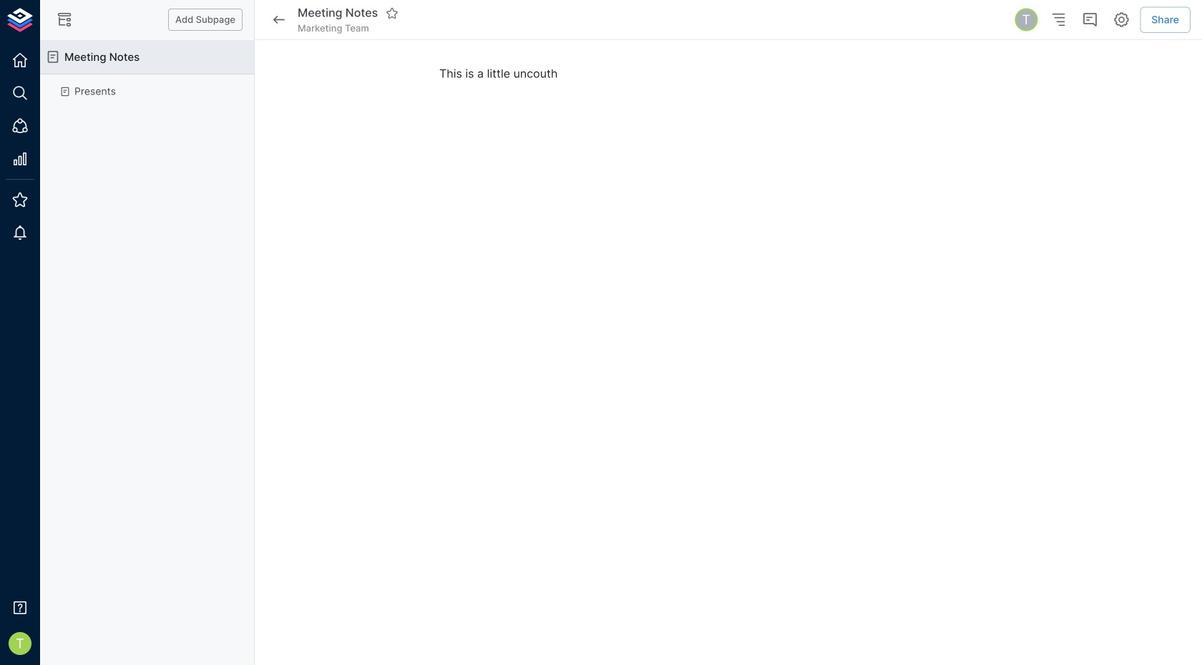 Task type: vqa. For each thing, say whether or not it's contained in the screenshot.
Table of Contents image on the right top of page
yes



Task type: describe. For each thing, give the bounding box(es) containing it.
table of contents image
[[1050, 11, 1068, 28]]

comments image
[[1082, 11, 1099, 28]]



Task type: locate. For each thing, give the bounding box(es) containing it.
favorite image
[[386, 7, 399, 20]]

hide wiki image
[[56, 11, 73, 28]]

go back image
[[271, 11, 288, 28]]

settings image
[[1113, 11, 1131, 28]]



